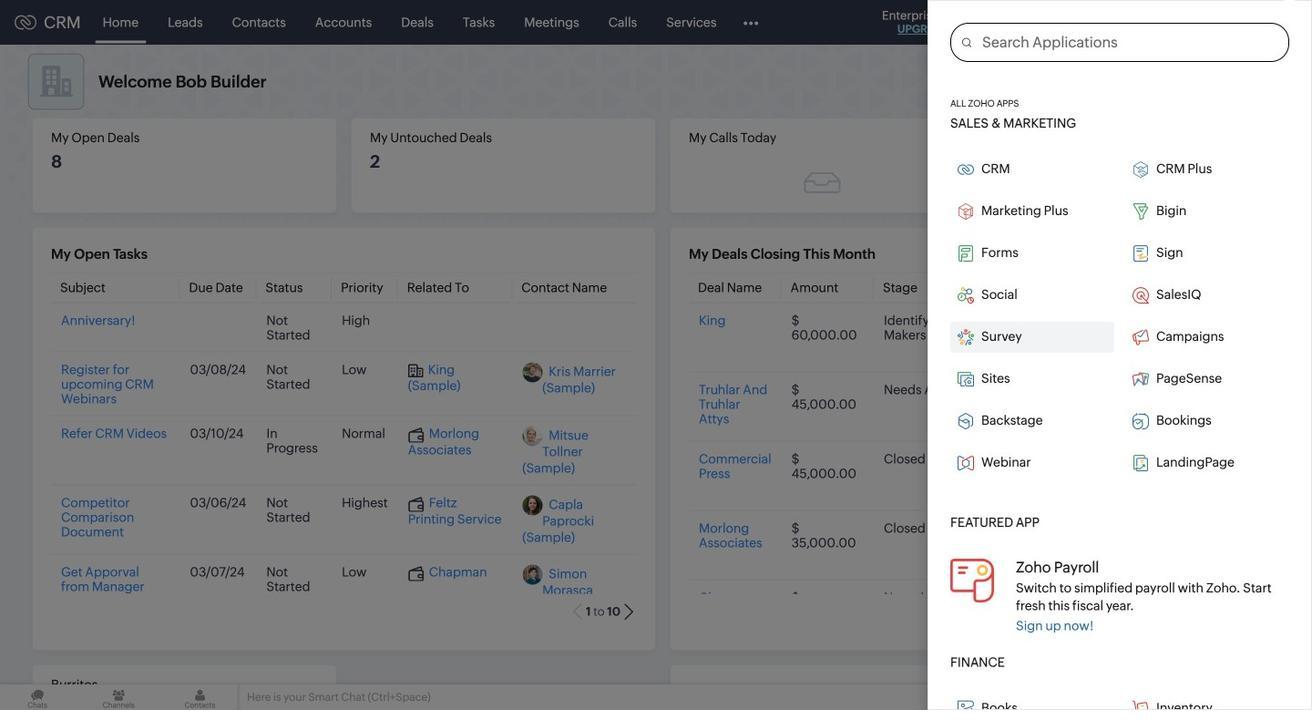 Task type: locate. For each thing, give the bounding box(es) containing it.
zoho payroll image
[[951, 559, 995, 602]]

chats image
[[0, 685, 75, 710]]

contacts image
[[163, 685, 238, 710]]

profile image
[[1231, 8, 1260, 37]]

calendar image
[[1120, 15, 1135, 30]]

channels image
[[81, 685, 156, 710]]

search image
[[1048, 15, 1063, 30]]



Task type: describe. For each thing, give the bounding box(es) containing it.
search element
[[1037, 0, 1074, 45]]

logo image
[[15, 15, 36, 30]]

profile element
[[1220, 0, 1271, 44]]

signals image
[[1085, 15, 1098, 30]]

Search Applications text field
[[972, 24, 1289, 61]]

signals element
[[1074, 0, 1109, 45]]



Task type: vqa. For each thing, say whether or not it's contained in the screenshot.
the 'Chats' image
yes



